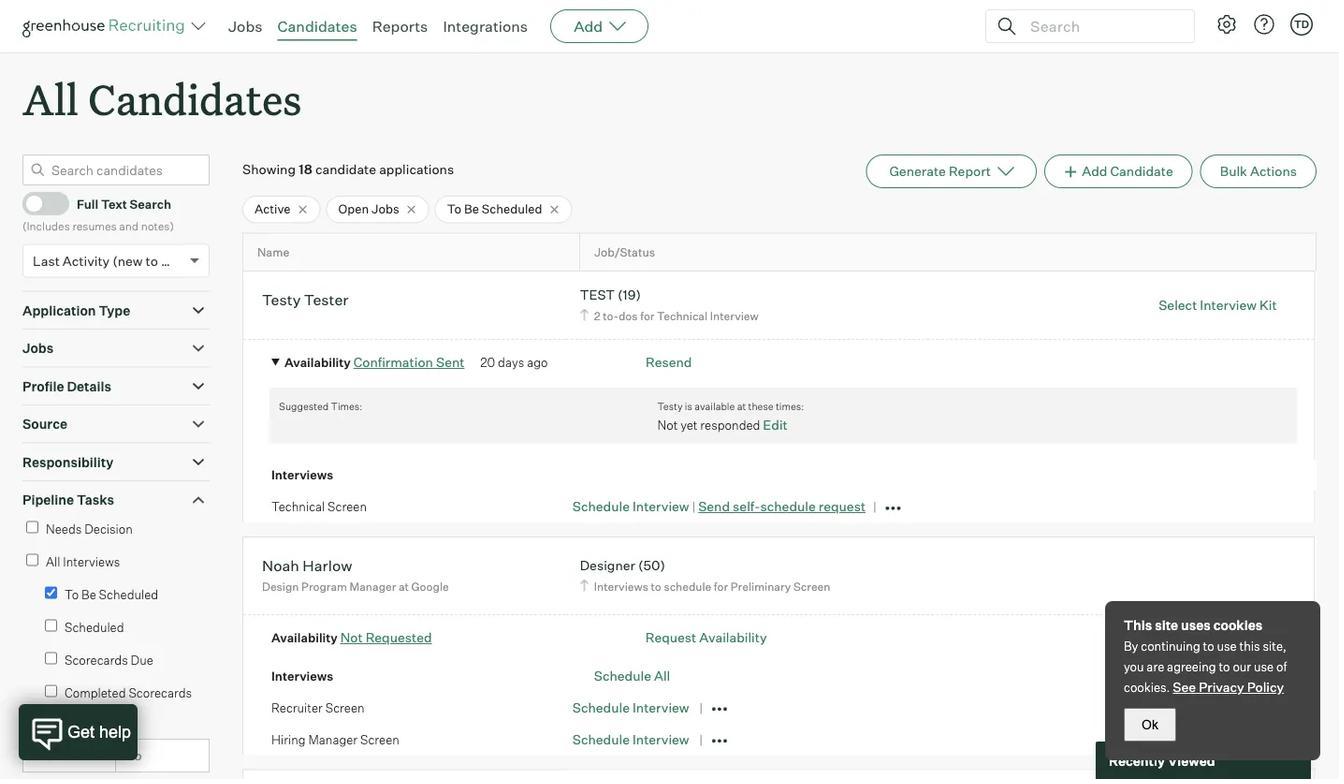 Task type: vqa. For each thing, say whether or not it's contained in the screenshot.
Users COLUMN HEADER
no



Task type: locate. For each thing, give the bounding box(es) containing it.
0 horizontal spatial technical
[[272, 499, 325, 514]]

0 vertical spatial for
[[641, 309, 655, 323]]

0 vertical spatial to
[[447, 201, 462, 216]]

0 vertical spatial not
[[658, 417, 678, 432]]

not left requested
[[341, 629, 363, 646]]

source
[[22, 416, 67, 432]]

select
[[1159, 297, 1198, 314]]

1 schedule interview from the top
[[573, 699, 690, 716]]

0 horizontal spatial not
[[341, 629, 363, 646]]

these
[[749, 400, 774, 412]]

1 horizontal spatial schedule
[[761, 498, 816, 515]]

testy inside testy is available at these times: not yet responded edit
[[658, 400, 683, 412]]

not
[[658, 417, 678, 432], [341, 629, 363, 646]]

technical screen
[[272, 499, 367, 514]]

1 horizontal spatial add
[[1083, 163, 1108, 179]]

profile details
[[22, 378, 111, 394]]

interviews down designer
[[594, 579, 649, 593]]

0 horizontal spatial be
[[82, 587, 96, 602]]

1 vertical spatial manager
[[308, 732, 358, 747]]

0 vertical spatial jobs
[[228, 17, 263, 36]]

name
[[257, 245, 290, 260]]

candidates right the jobs link
[[278, 17, 357, 36]]

testy left is
[[658, 400, 683, 412]]

scorecards up the completed at left
[[65, 652, 128, 667]]

designer (50) interviews to schedule for preliminary screen
[[580, 557, 831, 593]]

self-
[[733, 498, 761, 515]]

1 schedule interview link from the top
[[573, 498, 690, 515]]

Search candidates field
[[22, 155, 210, 186]]

to right to be scheduled option at the bottom left of the page
[[65, 587, 79, 602]]

1 vertical spatial schedule interview link
[[573, 699, 690, 716]]

profile
[[22, 378, 64, 394]]

2 vertical spatial all
[[654, 668, 671, 684]]

pipeline tasks
[[22, 492, 114, 508]]

jobs up profile
[[22, 340, 54, 356]]

0 vertical spatial scorecards
[[65, 652, 128, 667]]

1 horizontal spatial jobs
[[228, 17, 263, 36]]

availability up suggested times:
[[285, 355, 351, 370]]

add for add candidate
[[1083, 163, 1108, 179]]

2 horizontal spatial to
[[447, 201, 462, 216]]

at inside testy is available at these times: not yet responded edit
[[738, 400, 746, 412]]

site,
[[1264, 639, 1287, 654]]

2 horizontal spatial jobs
[[372, 201, 400, 216]]

from
[[34, 747, 66, 764]]

all interviews
[[46, 554, 120, 569]]

manager right program in the bottom of the page
[[350, 579, 396, 593]]

to down applications
[[447, 201, 462, 216]]

to down completed scorecards
[[126, 747, 142, 764]]

0 vertical spatial candidates
[[278, 17, 357, 36]]

not requested button
[[341, 629, 432, 646]]

1 vertical spatial add
[[1083, 163, 1108, 179]]

due
[[131, 652, 153, 667]]

to left old)
[[146, 253, 158, 269]]

0 vertical spatial technical
[[657, 309, 708, 323]]

full
[[77, 196, 98, 211]]

interviews up the "recruiter"
[[272, 668, 334, 683]]

0 horizontal spatial schedule
[[664, 579, 712, 593]]

1 vertical spatial for
[[714, 579, 729, 593]]

All Interviews checkbox
[[26, 554, 38, 566]]

see
[[1174, 679, 1197, 695]]

candidates
[[278, 17, 357, 36], [88, 71, 302, 126]]

1 horizontal spatial not
[[658, 417, 678, 432]]

manager down recruiter screen
[[308, 732, 358, 747]]

requested
[[366, 629, 432, 646]]

at inside noah harlow design program manager at google
[[399, 579, 409, 593]]

scorecards
[[65, 652, 128, 667], [129, 685, 192, 700]]

last
[[33, 253, 60, 269]]

2 schedule interview from the top
[[573, 731, 690, 747]]

all right all interviews 'option'
[[46, 554, 60, 569]]

all down request
[[654, 668, 671, 684]]

0 horizontal spatial jobs
[[22, 340, 54, 356]]

cookies.
[[1125, 680, 1171, 695]]

testy inside "link"
[[262, 290, 301, 309]]

decision
[[84, 521, 133, 536]]

generate
[[890, 163, 947, 179]]

1 vertical spatial all
[[46, 554, 60, 569]]

1 vertical spatial scorecards
[[129, 685, 192, 700]]

schedule left request
[[761, 498, 816, 515]]

yet
[[681, 417, 698, 432]]

use left this
[[1218, 639, 1238, 654]]

full text search (includes resumes and notes)
[[22, 196, 174, 233]]

showing 18 candidate applications
[[243, 161, 454, 178]]

1 vertical spatial schedule
[[664, 579, 712, 593]]

open jobs
[[338, 201, 400, 216]]

candidates down the jobs link
[[88, 71, 302, 126]]

0 vertical spatial schedule interview link
[[573, 498, 690, 515]]

testy left tester
[[262, 290, 301, 309]]

preliminary
[[731, 579, 792, 593]]

are
[[1147, 659, 1165, 674]]

testy is available at these times: not yet responded edit
[[658, 400, 805, 433]]

1 horizontal spatial use
[[1255, 659, 1274, 674]]

schedule
[[761, 498, 816, 515], [664, 579, 712, 593]]

jobs right "open"
[[372, 201, 400, 216]]

jobs link
[[228, 17, 263, 36]]

confirmation sent
[[354, 354, 465, 370]]

add for add
[[574, 17, 603, 36]]

at left google
[[399, 579, 409, 593]]

1 vertical spatial technical
[[272, 499, 325, 514]]

2 vertical spatial scheduled
[[65, 620, 124, 635]]

0 vertical spatial all
[[22, 71, 78, 126]]

add button
[[551, 9, 649, 43]]

all down greenhouse recruiting image
[[22, 71, 78, 126]]

not inside testy is available at these times: not yet responded edit
[[658, 417, 678, 432]]

availability inside availability not requested
[[272, 630, 338, 645]]

designer
[[580, 557, 636, 574]]

for inside test (19) 2 to-dos for technical interview
[[641, 309, 655, 323]]

1 horizontal spatial for
[[714, 579, 729, 593]]

recently
[[1110, 752, 1166, 768]]

1 vertical spatial to
[[65, 587, 79, 602]]

activity
[[63, 253, 110, 269]]

1 vertical spatial scheduled
[[99, 587, 158, 602]]

0 vertical spatial at
[[738, 400, 746, 412]]

1 horizontal spatial at
[[738, 400, 746, 412]]

1 horizontal spatial to be scheduled
[[447, 201, 543, 216]]

for for (19)
[[641, 309, 655, 323]]

interviews up technical screen
[[272, 467, 334, 482]]

2 vertical spatial jobs
[[22, 340, 54, 356]]

noah harlow link
[[262, 556, 352, 577]]

not left yet
[[658, 417, 678, 432]]

viewed
[[1168, 752, 1216, 768]]

20 days ago
[[481, 355, 548, 370]]

schedule for schedule interview link for designer (50)
[[573, 699, 630, 716]]

send self-schedule request link
[[699, 498, 866, 515]]

interviews inside the "designer (50) interviews to schedule for preliminary screen"
[[594, 579, 649, 593]]

test (19) 2 to-dos for technical interview
[[580, 287, 759, 323]]

1 horizontal spatial technical
[[657, 309, 708, 323]]

for inside the "designer (50) interviews to schedule for preliminary screen"
[[714, 579, 729, 593]]

to down (50)
[[651, 579, 662, 593]]

actions
[[1251, 163, 1298, 179]]

1 vertical spatial use
[[1255, 659, 1274, 674]]

testy
[[262, 290, 301, 309], [658, 400, 683, 412]]

of
[[1277, 659, 1288, 674]]

schedule
[[573, 498, 630, 515], [594, 668, 652, 684], [573, 699, 630, 716], [573, 731, 630, 747]]

1 horizontal spatial scorecards
[[129, 685, 192, 700]]

1 horizontal spatial testy
[[658, 400, 683, 412]]

0 vertical spatial testy
[[262, 290, 301, 309]]

1 vertical spatial schedule interview
[[573, 731, 690, 747]]

availability down program in the bottom of the page
[[272, 630, 338, 645]]

0 horizontal spatial testy
[[262, 290, 301, 309]]

this
[[1240, 639, 1261, 654]]

interviews to schedule for preliminary screen link
[[577, 577, 836, 595]]

0 vertical spatial manager
[[350, 579, 396, 593]]

you
[[1125, 659, 1145, 674]]

ok button
[[1125, 708, 1177, 742]]

2
[[594, 309, 601, 323]]

to be scheduled down applications
[[447, 201, 543, 216]]

screen right "preliminary"
[[794, 579, 831, 593]]

details
[[67, 378, 111, 394]]

at left the these
[[738, 400, 746, 412]]

see privacy policy link
[[1174, 679, 1285, 695]]

1 horizontal spatial be
[[464, 201, 479, 216]]

1 vertical spatial at
[[399, 579, 409, 593]]

responded
[[701, 417, 761, 432]]

jobs left candidates link
[[228, 17, 263, 36]]

0 horizontal spatial at
[[399, 579, 409, 593]]

0 horizontal spatial add
[[574, 17, 603, 36]]

for left "preliminary"
[[714, 579, 729, 593]]

to be scheduled down all interviews
[[65, 587, 158, 602]]

days
[[498, 355, 525, 370]]

candidate
[[1111, 163, 1174, 179]]

scheduled
[[482, 201, 543, 216], [99, 587, 158, 602], [65, 620, 124, 635]]

checkmark image
[[31, 196, 45, 209]]

our
[[1234, 659, 1252, 674]]

technical inside test (19) 2 to-dos for technical interview
[[657, 309, 708, 323]]

continuing
[[1142, 639, 1201, 654]]

schedule interview for recruiter screen
[[573, 699, 690, 716]]

schedule down (50)
[[664, 579, 712, 593]]

application type
[[22, 302, 130, 319]]

interview inside test (19) 2 to-dos for technical interview
[[710, 309, 759, 323]]

0 horizontal spatial for
[[641, 309, 655, 323]]

add inside popup button
[[574, 17, 603, 36]]

technical up resend on the top
[[657, 309, 708, 323]]

0 vertical spatial add
[[574, 17, 603, 36]]

all
[[22, 71, 78, 126], [46, 554, 60, 569], [654, 668, 671, 684]]

0 vertical spatial scheduled
[[482, 201, 543, 216]]

scorecards down due
[[129, 685, 192, 700]]

for right dos
[[641, 309, 655, 323]]

candidate reports are now available! apply filters and select "view in app" element
[[866, 155, 1037, 188]]

0 vertical spatial be
[[464, 201, 479, 216]]

integrations
[[443, 17, 528, 36]]

recruiter screen
[[272, 700, 365, 715]]

jobs
[[228, 17, 263, 36], [372, 201, 400, 216], [22, 340, 54, 356]]

at
[[738, 400, 746, 412], [399, 579, 409, 593]]

screen down recruiter screen
[[360, 732, 400, 747]]

td
[[1295, 18, 1310, 30]]

scorecards due
[[65, 652, 153, 667]]

0 horizontal spatial to
[[65, 587, 79, 602]]

0 vertical spatial schedule interview
[[573, 699, 690, 716]]

interview date
[[22, 717, 99, 731]]

1 horizontal spatial to
[[126, 747, 142, 764]]

screen up hiring manager screen
[[326, 700, 365, 715]]

0 horizontal spatial to be scheduled
[[65, 587, 158, 602]]

1 vertical spatial testy
[[658, 400, 683, 412]]

1 vertical spatial to be scheduled
[[65, 587, 158, 602]]

add candidate
[[1083, 163, 1174, 179]]

0 vertical spatial schedule
[[761, 498, 816, 515]]

technical up noah harlow link
[[272, 499, 325, 514]]

0 horizontal spatial scorecards
[[65, 652, 128, 667]]

0 vertical spatial use
[[1218, 639, 1238, 654]]

To Be Scheduled checkbox
[[45, 587, 57, 599]]

use left "of"
[[1255, 659, 1274, 674]]

2 schedule interview link from the top
[[573, 699, 690, 716]]

2 vertical spatial schedule interview link
[[573, 731, 690, 747]]



Task type: describe. For each thing, give the bounding box(es) containing it.
old)
[[161, 253, 185, 269]]

is
[[685, 400, 693, 412]]

noah harlow design program manager at google
[[262, 556, 449, 593]]

noah
[[262, 556, 299, 575]]

testy for testy is available at these times: not yet responded edit
[[658, 400, 683, 412]]

this site uses cookies
[[1125, 617, 1263, 633]]

pipeline
[[22, 492, 74, 508]]

screen inside the "designer (50) interviews to schedule for preliminary screen"
[[794, 579, 831, 593]]

18
[[299, 161, 313, 178]]

ago
[[527, 355, 548, 370]]

confirmation
[[354, 354, 433, 370]]

times:
[[776, 400, 805, 412]]

testy tester link
[[262, 290, 349, 311]]

available
[[695, 400, 735, 412]]

showing
[[243, 161, 296, 178]]

all for all candidates
[[22, 71, 78, 126]]

2 vertical spatial to
[[126, 747, 142, 764]]

resumes
[[72, 219, 117, 233]]

manager inside noah harlow design program manager at google
[[350, 579, 396, 593]]

to down uses
[[1204, 639, 1215, 654]]

all for all interviews
[[46, 554, 60, 569]]

report
[[949, 163, 992, 179]]

privacy
[[1200, 679, 1245, 695]]

candidates link
[[278, 17, 357, 36]]

generate report button
[[866, 155, 1037, 188]]

active
[[255, 201, 291, 216]]

testy for testy tester
[[262, 290, 301, 309]]

to inside the "designer (50) interviews to schedule for preliminary screen"
[[651, 579, 662, 593]]

|
[[692, 499, 696, 514]]

recently viewed
[[1110, 752, 1216, 768]]

interviews down needs decision
[[63, 554, 120, 569]]

test
[[580, 287, 615, 303]]

date
[[74, 717, 99, 731]]

needs
[[46, 521, 82, 536]]

request availability button
[[646, 629, 767, 646]]

1 vertical spatial be
[[82, 587, 96, 602]]

by
[[1125, 639, 1139, 654]]

applications
[[379, 161, 454, 178]]

uses
[[1182, 617, 1211, 633]]

select interview kit
[[1159, 297, 1278, 314]]

(19)
[[618, 287, 641, 303]]

schedule for schedule all link
[[594, 668, 652, 684]]

1 vertical spatial candidates
[[88, 71, 302, 126]]

hiring
[[272, 732, 306, 747]]

type
[[99, 302, 130, 319]]

to left the our
[[1220, 659, 1231, 674]]

edit link
[[763, 416, 788, 433]]

(new
[[113, 253, 143, 269]]

sent
[[436, 354, 465, 370]]

for for (50)
[[714, 579, 729, 593]]

1 vertical spatial jobs
[[372, 201, 400, 216]]

recruiter
[[272, 700, 323, 715]]

availability for availability not requested
[[272, 630, 338, 645]]

and
[[119, 219, 139, 233]]

greenhouse recruiting image
[[22, 15, 191, 37]]

send
[[699, 498, 730, 515]]

notes)
[[141, 219, 174, 233]]

schedule interview | send self-schedule request
[[573, 498, 866, 515]]

Search text field
[[1026, 13, 1178, 40]]

to-
[[603, 309, 619, 323]]

td button
[[1291, 13, 1314, 36]]

0 horizontal spatial use
[[1218, 639, 1238, 654]]

ok
[[1142, 717, 1159, 732]]

candidate
[[315, 161, 376, 178]]

Needs Decision checkbox
[[26, 521, 38, 533]]

add candidate link
[[1045, 155, 1194, 188]]

confirmation sent button
[[354, 354, 465, 370]]

schedule for first schedule interview link from the bottom
[[573, 731, 630, 747]]

1 vertical spatial not
[[341, 629, 363, 646]]

cookies
[[1214, 617, 1263, 633]]

times:
[[331, 400, 363, 412]]

needs decision
[[46, 521, 133, 536]]

agreeing
[[1168, 659, 1217, 674]]

reports link
[[372, 17, 428, 36]]

site
[[1156, 617, 1179, 633]]

screen up harlow
[[328, 499, 367, 514]]

tester
[[304, 290, 349, 309]]

schedule all link
[[594, 668, 671, 684]]

availability not requested
[[272, 629, 432, 646]]

availability for availability
[[285, 355, 351, 370]]

tasks
[[77, 492, 114, 508]]

policy
[[1248, 679, 1285, 695]]

3 schedule interview link from the top
[[573, 731, 690, 747]]

availability down interviews to schedule for preliminary screen link
[[700, 629, 767, 646]]

request
[[646, 629, 697, 646]]

Scheduled checkbox
[[45, 620, 57, 632]]

google
[[412, 579, 449, 593]]

resend
[[646, 354, 692, 370]]

application
[[22, 302, 96, 319]]

resend button
[[646, 354, 692, 370]]

harlow
[[303, 556, 352, 575]]

request
[[819, 498, 866, 515]]

(includes
[[22, 219, 70, 233]]

Scorecards Due checkbox
[[45, 652, 57, 665]]

bulk actions link
[[1201, 155, 1317, 188]]

job/status
[[595, 245, 656, 260]]

bulk
[[1221, 163, 1248, 179]]

td button
[[1287, 9, 1317, 39]]

schedule interview link for test (19)
[[573, 498, 690, 515]]

0 vertical spatial to be scheduled
[[447, 201, 543, 216]]

select interview kit link
[[1159, 296, 1278, 315]]

schedule interview for hiring manager screen
[[573, 731, 690, 747]]

edit
[[763, 416, 788, 433]]

last activity (new to old) option
[[33, 253, 185, 269]]

schedule interview link for designer (50)
[[573, 699, 690, 716]]

schedule inside the "designer (50) interviews to schedule for preliminary screen"
[[664, 579, 712, 593]]

open
[[338, 201, 369, 216]]

integrations link
[[443, 17, 528, 36]]

design
[[262, 579, 299, 593]]

suggested
[[279, 400, 329, 412]]

dos
[[619, 309, 638, 323]]

configure image
[[1216, 13, 1239, 36]]

Completed Scorecards checkbox
[[45, 685, 57, 697]]



